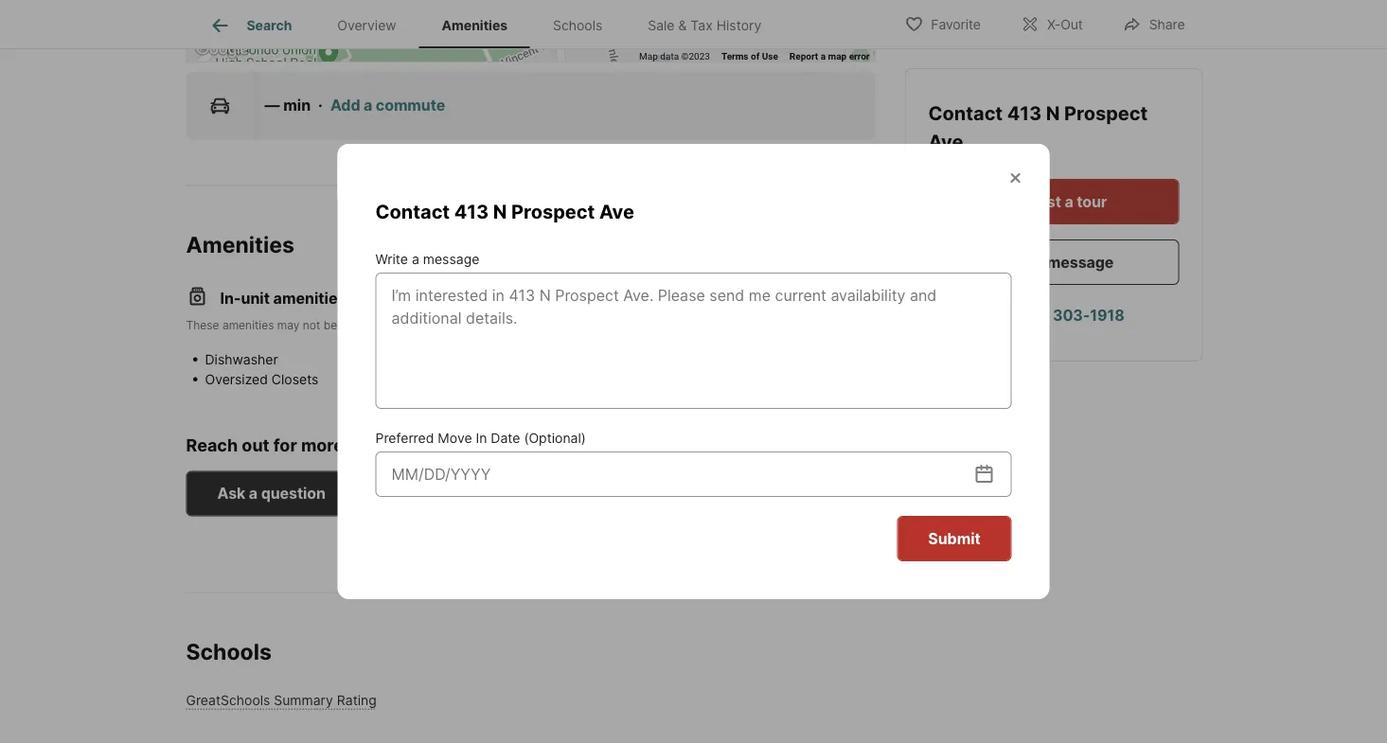 Task type: locate. For each thing, give the bounding box(es) containing it.
ave inside 413 n prospect ave
[[929, 130, 964, 153]]

1 vertical spatial n
[[493, 200, 507, 224]]

contact 413 n prospect ave
[[376, 200, 635, 224]]

out
[[242, 435, 270, 456]]

a inside "button"
[[249, 485, 258, 503]]

for left every
[[391, 319, 406, 333]]

amenities
[[442, 17, 508, 33], [186, 231, 294, 258]]

a for ask a question
[[249, 485, 258, 503]]

schools up the greatschools on the bottom
[[186, 639, 272, 666]]

0 horizontal spatial prospect
[[512, 200, 595, 224]]

413
[[1008, 102, 1042, 125], [455, 200, 489, 224]]

greatschools summary rating
[[186, 693, 377, 709]]

dishwasher
[[205, 351, 278, 368]]

google image
[[191, 37, 253, 62]]

ave
[[929, 130, 964, 153], [600, 200, 635, 224]]

contact down favorite on the top
[[929, 102, 1008, 125]]

submit button
[[897, 516, 1012, 562]]

message
[[423, 251, 480, 267], [1048, 253, 1114, 271]]

report
[[790, 50, 819, 61]]

0 vertical spatial n
[[1047, 102, 1061, 125]]

a right ask
[[249, 485, 258, 503]]

amenities up not
[[273, 289, 346, 307]]

a left tour
[[1065, 192, 1074, 211]]

(310)
[[1010, 306, 1050, 324]]

1 horizontal spatial schools
[[553, 17, 603, 33]]

reach out for more information
[[186, 435, 445, 456]]

greatschools
[[186, 693, 270, 709]]

1 horizontal spatial for
[[391, 319, 406, 333]]

terms of use link
[[722, 50, 779, 61]]

1 vertical spatial for
[[274, 435, 297, 456]]

overview
[[338, 17, 397, 33]]

0 horizontal spatial n
[[493, 200, 507, 224]]

0 vertical spatial contact
[[929, 102, 1008, 125]]

1 vertical spatial unit
[[442, 319, 462, 333]]

1 horizontal spatial unit
[[442, 319, 462, 333]]

more
[[301, 435, 344, 456]]

share
[[1150, 17, 1186, 33]]

contact 413 n prospect ave dialog
[[338, 144, 1050, 600]]

tab list
[[186, 0, 800, 48]]

·
[[318, 96, 323, 114]]

prospect inside 413 n prospect ave
[[1065, 102, 1149, 125]]

amenities down in-
[[223, 319, 274, 333]]

send
[[994, 253, 1032, 271]]

0 vertical spatial for
[[391, 319, 406, 333]]

a inside dialog
[[412, 251, 420, 267]]

a for send a message
[[1036, 253, 1044, 271]]

contact
[[929, 102, 1008, 125], [376, 200, 450, 224]]

these amenities may not be available for every unit
[[186, 319, 462, 333]]

add a commute button
[[331, 94, 445, 117]]

for
[[391, 319, 406, 333], [274, 435, 297, 456]]

0 horizontal spatial message
[[423, 251, 480, 267]]

(optional)
[[524, 430, 586, 446]]

0 horizontal spatial contact
[[376, 200, 450, 224]]

unit
[[241, 289, 270, 307], [442, 319, 462, 333]]

1 vertical spatial prospect
[[512, 200, 595, 224]]

n inside dialog
[[493, 200, 507, 224]]

1 horizontal spatial ave
[[929, 130, 964, 153]]

x-
[[1048, 17, 1061, 33]]

favorite button
[[889, 4, 997, 43]]

413 up the write a message
[[455, 200, 489, 224]]

a for report a map error
[[821, 50, 826, 61]]

search
[[247, 17, 292, 33]]

1 vertical spatial 413
[[455, 200, 489, 224]]

message inside contact 413 n prospect ave dialog
[[423, 251, 480, 267]]

0 vertical spatial amenities
[[273, 289, 346, 307]]

0 horizontal spatial 413
[[455, 200, 489, 224]]

1 horizontal spatial amenities
[[442, 17, 508, 33]]

for right the out
[[274, 435, 297, 456]]

reach
[[186, 435, 238, 456]]

ave inside dialog
[[600, 200, 635, 224]]

contact inside dialog
[[376, 200, 450, 224]]

0 vertical spatial unit
[[241, 289, 270, 307]]

contact up the write a message
[[376, 200, 450, 224]]

a right "write"
[[412, 251, 420, 267]]

a left the map
[[821, 50, 826, 61]]

schools left sale
[[553, 17, 603, 33]]

terms of use
[[722, 50, 779, 61]]

message inside button
[[1048, 253, 1114, 271]]

oversized
[[205, 371, 268, 387]]

tab list containing search
[[186, 0, 800, 48]]

may
[[277, 319, 300, 333]]

every
[[409, 319, 439, 333]]

1 vertical spatial amenities
[[223, 319, 274, 333]]

overview tab
[[315, 3, 419, 48]]

I'm interested in 413 N Prospect Ave. Please send me current availability and additional details. text field
[[392, 284, 996, 398]]

x-out button
[[1005, 4, 1100, 43]]

0 vertical spatial 413
[[1008, 102, 1042, 125]]

message up 303-
[[1048, 253, 1114, 271]]

greatschools summary rating link
[[186, 693, 377, 709]]

0 vertical spatial schools
[[553, 17, 603, 33]]

call button
[[368, 471, 558, 517]]

map
[[640, 50, 658, 61]]

terms
[[722, 50, 749, 61]]

©2023
[[682, 50, 710, 61]]

submit
[[929, 530, 981, 548]]

tax
[[691, 17, 713, 33]]

map
[[828, 50, 847, 61]]

not
[[303, 319, 321, 333]]

413 inside dialog
[[455, 200, 489, 224]]

1 horizontal spatial message
[[1048, 253, 1114, 271]]

n
[[1047, 102, 1061, 125], [493, 200, 507, 224]]

0 vertical spatial amenities
[[442, 17, 508, 33]]

&
[[679, 17, 687, 33]]

1 vertical spatial schools
[[186, 639, 272, 666]]

amenities
[[273, 289, 346, 307], [223, 319, 274, 333]]

prospect
[[1065, 102, 1149, 125], [512, 200, 595, 224]]

a right send
[[1036, 253, 1044, 271]]

schools
[[553, 17, 603, 33], [186, 639, 272, 666]]

(310) 303-1918 link
[[929, 293, 1180, 338]]

1 horizontal spatial 413
[[1008, 102, 1042, 125]]

message for send a message
[[1048, 253, 1114, 271]]

413 up the request
[[1008, 102, 1042, 125]]

1 horizontal spatial n
[[1047, 102, 1061, 125]]

0 vertical spatial ave
[[929, 130, 964, 153]]

0 vertical spatial prospect
[[1065, 102, 1149, 125]]

a
[[821, 50, 826, 61], [364, 96, 373, 114], [1065, 192, 1074, 211], [412, 251, 420, 267], [1036, 253, 1044, 271], [249, 485, 258, 503]]

0 horizontal spatial ave
[[600, 200, 635, 224]]

303-
[[1053, 306, 1091, 324]]

0 horizontal spatial schools
[[186, 639, 272, 666]]

message right "write"
[[423, 251, 480, 267]]

1 vertical spatial contact
[[376, 200, 450, 224]]

1 horizontal spatial prospect
[[1065, 102, 1149, 125]]

amenities inside tab
[[442, 17, 508, 33]]

0 horizontal spatial for
[[274, 435, 297, 456]]

1 horizontal spatial contact
[[929, 102, 1008, 125]]

these
[[186, 319, 219, 333]]

1 vertical spatial amenities
[[186, 231, 294, 258]]

1 vertical spatial ave
[[600, 200, 635, 224]]

schools tab
[[531, 3, 626, 48]]



Task type: describe. For each thing, give the bounding box(es) containing it.
information
[[348, 435, 445, 456]]

error
[[849, 50, 870, 61]]

share button
[[1107, 4, 1202, 43]]

in-unit amenities
[[220, 289, 346, 307]]

message for write a message
[[423, 251, 480, 267]]

report a map error link
[[790, 50, 870, 61]]

ask a question
[[217, 485, 326, 503]]

write
[[376, 251, 408, 267]]

sale & tax history
[[648, 17, 762, 33]]

question
[[261, 485, 326, 503]]

contact for contact 413 n prospect ave
[[376, 200, 450, 224]]

of
[[751, 50, 760, 61]]

contact for contact
[[929, 102, 1008, 125]]

x-out
[[1048, 17, 1084, 33]]

1918
[[1091, 306, 1125, 324]]

request a tour button
[[929, 179, 1180, 225]]

send a message button
[[929, 240, 1180, 285]]

tour
[[1077, 192, 1108, 211]]

search link
[[209, 14, 292, 37]]

preferred
[[376, 430, 434, 446]]

send a message
[[994, 253, 1114, 271]]

request a tour
[[1001, 192, 1108, 211]]

0 horizontal spatial amenities
[[186, 231, 294, 258]]

prospect inside dialog
[[512, 200, 595, 224]]

ask a question button
[[186, 471, 357, 517]]

(310) 303-1918
[[1010, 306, 1125, 324]]

sale
[[648, 17, 675, 33]]

request
[[1001, 192, 1062, 211]]

history
[[717, 17, 762, 33]]

preferred move in date (optional)
[[376, 430, 586, 446]]

a for write a message
[[412, 251, 420, 267]]

use
[[762, 50, 779, 61]]

favorite
[[932, 17, 981, 33]]

summary
[[274, 693, 333, 709]]

commute
[[376, 96, 445, 114]]

report a map error
[[790, 50, 870, 61]]

ask
[[217, 485, 246, 503]]

413 inside 413 n prospect ave
[[1008, 102, 1042, 125]]

a right the add
[[364, 96, 373, 114]]

sale & tax history tab
[[626, 3, 785, 48]]

a for request a tour
[[1065, 192, 1074, 211]]

map data ©2023
[[640, 50, 710, 61]]

data
[[661, 50, 679, 61]]

dishwasher oversized closets
[[205, 351, 319, 387]]

call link
[[368, 471, 558, 517]]

date
[[491, 430, 521, 446]]

write a message
[[376, 251, 480, 267]]

closets
[[272, 371, 319, 387]]

add
[[331, 96, 360, 114]]

move
[[438, 430, 472, 446]]

amenities tab
[[419, 3, 531, 48]]

schools inside "tab"
[[553, 17, 603, 33]]

— min · add a commute
[[265, 96, 445, 114]]

413 n prospect ave
[[929, 102, 1149, 153]]

(310) 303-1918 button
[[929, 293, 1180, 338]]

min
[[283, 96, 311, 114]]

map region
[[61, 0, 1031, 239]]

rating
[[337, 693, 377, 709]]

in-
[[220, 289, 241, 307]]

n inside 413 n prospect ave
[[1047, 102, 1061, 125]]

0 horizontal spatial unit
[[241, 289, 270, 307]]

Preferred Move In Date (Optional) text field
[[392, 463, 973, 486]]

out
[[1061, 17, 1084, 33]]

—
[[265, 96, 280, 114]]

in
[[476, 430, 487, 446]]

available
[[341, 319, 388, 333]]

call
[[449, 485, 477, 503]]

be
[[324, 319, 337, 333]]



Task type: vqa. For each thing, say whether or not it's contained in the screenshot.
100
no



